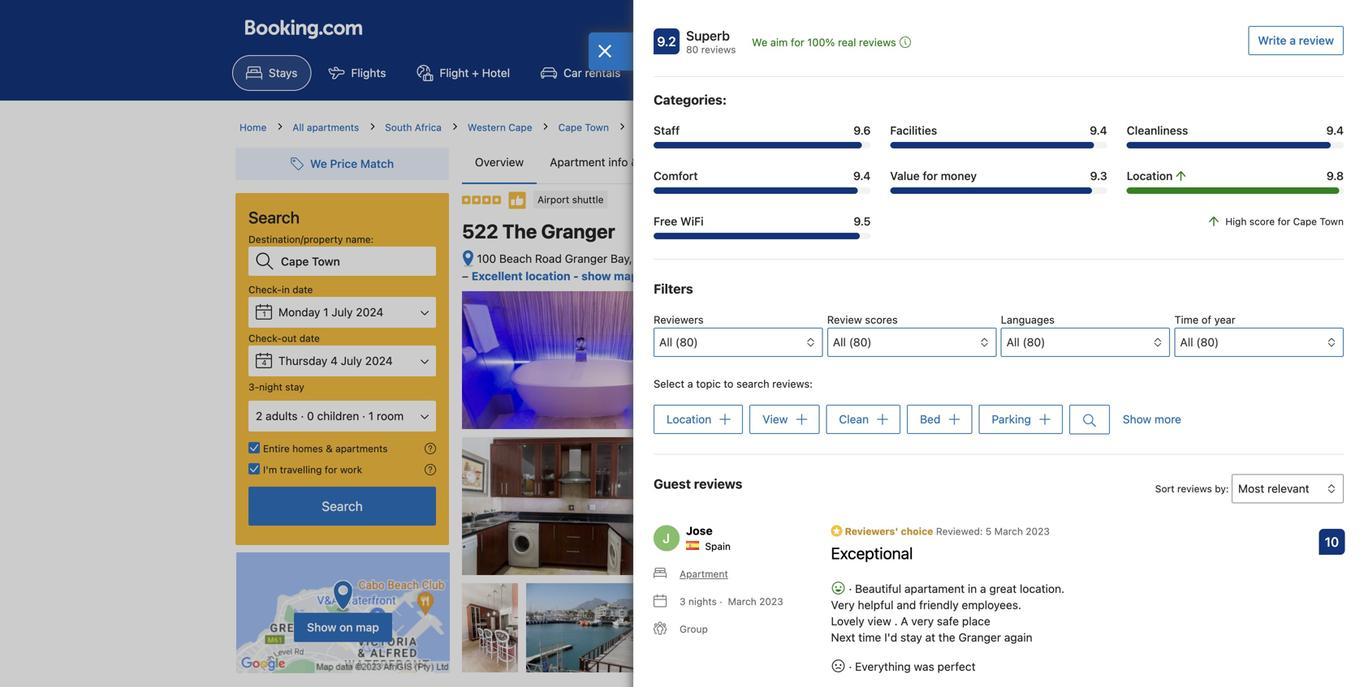 Task type: vqa. For each thing, say whether or not it's contained in the screenshot.
bottommost Guest
yes



Task type: locate. For each thing, give the bounding box(es) containing it.
1 horizontal spatial location
[[1004, 360, 1043, 372]]

0 vertical spatial location
[[525, 270, 570, 283]]

scored 9.2 element up waterfront
[[1086, 310, 1112, 336]]

view
[[763, 413, 788, 426]]

comfy
[[1055, 398, 1086, 410]]

granger down place
[[959, 631, 1001, 645]]

0 horizontal spatial march
[[728, 596, 757, 608]]

1 horizontal spatial map
[[614, 270, 638, 283]]

for for i'm travelling for work
[[325, 464, 337, 476]]

0 vertical spatial july
[[332, 306, 353, 319]]

cape up staff 9.6 meter
[[777, 122, 801, 133]]

apartment link
[[654, 567, 728, 582]]

0 vertical spatial and
[[983, 360, 1001, 372]]

guest
[[854, 155, 885, 169], [654, 476, 691, 492]]

map right on
[[356, 621, 379, 635]]

scored 9.2 element
[[654, 28, 680, 54], [1086, 310, 1112, 336]]

9.4 up 9.3
[[1090, 124, 1107, 137]]

1 horizontal spatial show
[[1123, 413, 1151, 426]]

0 horizontal spatial search
[[248, 208, 300, 227]]

western
[[468, 122, 506, 133]]

for right score
[[1278, 216, 1290, 227]]

western cape link
[[468, 120, 532, 135]]

4 right thursday
[[330, 354, 338, 368]]

(80) for review scores
[[849, 336, 872, 349]]

all (80)
[[659, 336, 698, 349], [833, 336, 872, 349], [1007, 336, 1045, 349], [1180, 336, 1219, 349]]

as
[[1046, 360, 1057, 372]]

map down "bay,"
[[614, 270, 638, 283]]

0 vertical spatial south
[[385, 122, 412, 133]]

facilities
[[890, 124, 937, 137]]

cape down "free wifi 9.5" meter
[[738, 252, 766, 266]]

select a topic to search reviews:
[[654, 378, 813, 390]]

superb up 'cruises'
[[686, 28, 730, 43]]

name:
[[346, 234, 374, 245]]

show left on
[[307, 621, 336, 635]]

1 vertical spatial of
[[1015, 372, 1025, 385]]

8.5 element
[[1085, 493, 1112, 521]]

granger inside 100 beach road granger bay, mouille point, 8001 cape town, south africa – excellent location - show map
[[565, 252, 607, 266]]

search down "work"
[[322, 499, 363, 514]]

2024 down monday 1 july 2024
[[365, 354, 393, 368]]

show inside "search" "section"
[[307, 621, 336, 635]]

1 horizontal spatial airport
[[878, 66, 915, 80]]

check- down monday
[[248, 333, 282, 344]]

522 the granger (apartment), cape town (south africa) deals link
[[635, 122, 922, 133]]

3 nights · march 2023
[[680, 596, 783, 608]]

car
[[564, 66, 582, 80]]

jose
[[686, 524, 713, 538]]

point,
[[676, 252, 706, 266]]

airport left taxis in the right top of the page
[[878, 66, 915, 80]]

time
[[858, 631, 881, 645]]

a inside button
[[1290, 34, 1296, 47]]

all down languages
[[1007, 336, 1020, 349]]

0 vertical spatial date
[[292, 284, 313, 296]]

apartments down "flights" link
[[307, 122, 359, 133]]

. right comfy
[[1089, 398, 1092, 410]]

check- up monday
[[248, 284, 282, 296]]

in inside "search" "section"
[[282, 284, 290, 296]]

town left the (south
[[804, 122, 828, 133]]

0 horizontal spatial stay
[[285, 382, 304, 393]]

522 left staff
[[635, 122, 653, 133]]

check-out date
[[248, 333, 320, 344]]

0 horizontal spatial superb
[[686, 28, 730, 43]]

we aim for 100% real reviews
[[752, 36, 896, 48]]

the up well
[[1028, 372, 1044, 385]]

· right the nights
[[719, 596, 722, 608]]

0 horizontal spatial and
[[897, 599, 916, 612]]

employees.
[[962, 599, 1021, 612]]

rated superb element
[[686, 26, 736, 45], [924, 308, 1080, 327]]

south right town, at right top
[[803, 252, 834, 266]]

i'm travelling for work
[[263, 464, 362, 476]]

location inside 100 beach road granger bay, mouille point, 8001 cape town, south africa – excellent location - show map
[[525, 270, 570, 283]]

1 vertical spatial apartments
[[335, 443, 388, 455]]

522 up the 100
[[462, 220, 498, 243]]

apartment up the nights
[[680, 569, 728, 580]]

of inside the views and location as it was in walking distance of the waterfront .the apartment was well furnished and the beds were super comfy . will definitely stay here again.
[[1015, 372, 1025, 385]]

a left topic
[[687, 378, 693, 390]]

2 horizontal spatial 9.4
[[1326, 124, 1344, 137]]

africa down 9.5
[[837, 252, 867, 266]]

9.3
[[1090, 169, 1107, 183]]

the for 522 the granger (apartment), cape town (south africa) deals
[[655, 122, 673, 133]]

all (80) down reviewers
[[659, 336, 698, 349]]

-
[[573, 270, 579, 283]]

0 vertical spatial location
[[1127, 169, 1173, 183]]

2 vertical spatial the
[[931, 360, 949, 372]]

for inside button
[[791, 36, 804, 48]]

at
[[925, 631, 935, 645]]

booking.com image
[[245, 19, 362, 39]]

& right info
[[631, 155, 639, 169]]

stay right night
[[285, 382, 304, 393]]

a for review
[[1290, 34, 1296, 47]]

0 horizontal spatial was
[[914, 660, 934, 674]]

0 vertical spatial scored 9.2 element
[[654, 28, 680, 54]]

2 horizontal spatial the
[[931, 360, 949, 372]]

apartments
[[307, 122, 359, 133], [335, 443, 388, 455]]

western cape
[[468, 122, 532, 133]]

0 horizontal spatial .
[[894, 615, 898, 628]]

home
[[240, 122, 267, 133]]

superb 80 reviews up as
[[1030, 310, 1080, 337]]

1 vertical spatial a
[[687, 378, 693, 390]]

(80) down languages
[[1023, 336, 1045, 349]]

1 vertical spatial march
[[728, 596, 757, 608]]

2024 up "thursday 4 july 2024"
[[356, 306, 383, 319]]

africa left western
[[415, 122, 442, 133]]

2 all (80) button from the left
[[827, 328, 997, 357]]

0 horizontal spatial superb 80 reviews
[[686, 28, 736, 55]]

all (80) down review at the top of page
[[833, 336, 872, 349]]

check-
[[248, 284, 282, 296], [248, 333, 282, 344]]

1 vertical spatial rated superb element
[[924, 308, 1080, 327]]

entire
[[263, 443, 290, 455]]

(80) down reviewers
[[675, 336, 698, 349]]

.
[[1089, 398, 1092, 410], [894, 615, 898, 628]]

1 horizontal spatial of
[[1202, 314, 1211, 326]]

thursday 4 july 2024
[[278, 354, 393, 368]]

0 vertical spatial .
[[1089, 398, 1092, 410]]

show for show more
[[1123, 413, 1151, 426]]

0 horizontal spatial 9.4
[[853, 169, 871, 183]]

africa)
[[864, 122, 895, 133]]

south inside "south africa" link
[[385, 122, 412, 133]]

was up waterfront
[[1069, 360, 1088, 372]]

flights link
[[315, 55, 400, 91]]

superb up it
[[1036, 310, 1080, 325]]

3 all (80) button from the left
[[1001, 328, 1170, 357]]

date right out
[[299, 333, 320, 344]]

1 vertical spatial location
[[1004, 360, 1043, 372]]

show left more
[[1123, 413, 1151, 426]]

and up distance
[[983, 360, 1001, 372]]

9.5
[[854, 215, 871, 228]]

1 vertical spatial ·
[[719, 596, 722, 608]]

all (80) down languages
[[1007, 336, 1045, 349]]

& right homes
[[326, 443, 333, 455]]

free
[[654, 215, 677, 228]]

2 horizontal spatial was
[[1069, 360, 1088, 372]]

5
[[986, 526, 992, 537]]

9.2 for leftmost scored 9.2 element
[[657, 34, 676, 49]]

1 vertical spatial stay
[[1000, 410, 1020, 423]]

0 horizontal spatial guest
[[654, 476, 691, 492]]

filter reviews region
[[654, 279, 1344, 357]]

show inside button
[[1123, 413, 1151, 426]]

granger down the airport shuttle
[[541, 220, 615, 243]]

2023 right 5
[[1026, 526, 1050, 537]]

2 vertical spatial a
[[980, 582, 986, 596]]

0 vertical spatial africa
[[415, 122, 442, 133]]

0 vertical spatial 80
[[686, 44, 698, 55]]

in up waterfront
[[1091, 360, 1100, 372]]

of left year
[[1202, 314, 1211, 326]]

for inside "search" "section"
[[325, 464, 337, 476]]

list your property
[[869, 22, 976, 37]]

south
[[385, 122, 412, 133], [803, 252, 834, 266]]

2 vertical spatial stay
[[900, 631, 922, 645]]

9.4
[[1090, 124, 1107, 137], [1326, 124, 1344, 137], [853, 169, 871, 183]]

9.4 for facilities
[[1090, 124, 1107, 137]]

+23 photos link
[[986, 584, 1129, 673]]

& inside "search" "section"
[[326, 443, 333, 455]]

0 horizontal spatial apartment
[[550, 155, 605, 169]]

of up were
[[1015, 372, 1025, 385]]

and up will on the bottom
[[931, 398, 949, 410]]

0 vertical spatial in
[[282, 284, 290, 296]]

in up employees.
[[968, 582, 977, 596]]

. left a at the right of page
[[894, 615, 898, 628]]

1 vertical spatial date
[[299, 333, 320, 344]]

1 horizontal spatial a
[[980, 582, 986, 596]]

rated superb element up "views"
[[924, 308, 1080, 327]]

3
[[680, 596, 686, 608]]

9.2 up cruises link
[[657, 34, 676, 49]]

march right the nights
[[728, 596, 757, 608]]

0 vertical spatial march
[[994, 526, 1023, 537]]

(80) up value for money on the top
[[931, 155, 954, 169]]

2 horizontal spatial and
[[983, 360, 1001, 372]]

sort reviews by:
[[1155, 483, 1229, 495]]

the up beach
[[502, 220, 537, 243]]

1 horizontal spatial 4
[[330, 354, 338, 368]]

the up walking
[[931, 360, 949, 372]]

granger up show
[[565, 252, 607, 266]]

location down cleanliness in the top of the page
[[1127, 169, 1173, 183]]

1 vertical spatial check-
[[248, 333, 282, 344]]

all for time of year
[[1180, 336, 1193, 349]]

100
[[477, 252, 496, 266]]

of inside filter reviews region
[[1202, 314, 1211, 326]]

a right the write
[[1290, 34, 1296, 47]]

show on map button
[[235, 552, 451, 675], [294, 613, 392, 643]]

2 vertical spatial in
[[968, 582, 977, 596]]

in inside the views and location as it was in walking distance of the waterfront .the apartment was well furnished and the beds were super comfy . will definitely stay here again.
[[1091, 360, 1100, 372]]

0 vertical spatial guest
[[854, 155, 885, 169]]

0 horizontal spatial 80
[[686, 44, 698, 55]]

show
[[581, 270, 611, 283]]

beach
[[499, 252, 532, 266]]

africa
[[415, 122, 442, 133], [837, 252, 867, 266]]

2 vertical spatial was
[[914, 660, 934, 674]]

the views and location as it was in walking distance of the waterfront .the apartment was well furnished and the beds were super comfy . will definitely stay here again.
[[931, 360, 1100, 423]]

9.4 up 9.8
[[1326, 124, 1344, 137]]

location left as
[[1004, 360, 1043, 372]]

3-night stay
[[248, 382, 304, 393]]

4 up night
[[262, 359, 267, 367]]

guest up jose
[[654, 476, 691, 492]]

0 horizontal spatial in
[[282, 284, 290, 296]]

location down topic
[[667, 413, 711, 426]]

here
[[1023, 410, 1045, 423]]

all (80) button for languages
[[1001, 328, 1170, 357]]

for right aim
[[791, 36, 804, 48]]

all (80) button down scores
[[827, 328, 997, 357]]

airport for airport shuttle
[[538, 194, 569, 205]]

map inside "search" "section"
[[356, 621, 379, 635]]

reviews up it
[[1045, 326, 1080, 337]]

0 vertical spatial 2023
[[1026, 526, 1050, 537]]

1
[[323, 306, 328, 319], [263, 310, 266, 319]]

1 vertical spatial map
[[356, 621, 379, 635]]

search up destination/property
[[248, 208, 300, 227]]

1 horizontal spatial search
[[322, 499, 363, 514]]

0 vertical spatial a
[[1290, 34, 1296, 47]]

· for · everything was perfect
[[849, 660, 852, 674]]

show for show on map
[[307, 621, 336, 635]]

all (80) button for reviewers
[[654, 328, 823, 357]]

stay down a at the right of page
[[900, 631, 922, 645]]

for right value
[[923, 169, 938, 183]]

location 9.8 meter
[[1127, 188, 1344, 194]]

1 horizontal spatial 1
[[323, 306, 328, 319]]

free wifi 9.5 meter
[[654, 233, 871, 240]]

0 vertical spatial show
[[1123, 413, 1151, 426]]

location for 9.8
[[1127, 169, 1173, 183]]

· everything was perfect
[[846, 660, 976, 674]]

3 all (80) from the left
[[1007, 336, 1045, 349]]

1 vertical spatial show
[[307, 621, 336, 635]]

1 vertical spatial superb 80 reviews
[[1030, 310, 1080, 337]]

search inside button
[[322, 499, 363, 514]]

(80) down "review scores"
[[849, 336, 872, 349]]

1 horizontal spatial 9.4
[[1090, 124, 1107, 137]]

(80) down time of year
[[1196, 336, 1219, 349]]

comfort 9.4 meter
[[654, 188, 871, 194]]

show
[[1123, 413, 1151, 426], [307, 621, 336, 635]]

1 all (80) from the left
[[659, 336, 698, 349]]

(apartment),
[[716, 122, 774, 133]]

reviews right real
[[859, 36, 896, 48]]

1 vertical spatial search
[[322, 499, 363, 514]]

rated superb element up 'cruises'
[[686, 26, 736, 45]]

the up price
[[655, 122, 673, 133]]

real
[[838, 36, 856, 48]]

2 horizontal spatial in
[[1091, 360, 1100, 372]]

apartment down cape town link
[[550, 155, 605, 169]]

south down flights
[[385, 122, 412, 133]]

0 horizontal spatial 4
[[262, 359, 267, 367]]

bay,
[[611, 252, 632, 266]]

the up the definitely
[[952, 398, 968, 410]]

0 vertical spatial search
[[248, 208, 300, 227]]

distance
[[971, 372, 1012, 385]]

july right monday
[[332, 306, 353, 319]]

1 horizontal spatial africa
[[837, 252, 867, 266]]

1 vertical spatial the
[[502, 220, 537, 243]]

0 horizontal spatial location
[[667, 413, 711, 426]]

1 vertical spatial africa
[[837, 252, 867, 266]]

show more
[[1123, 413, 1181, 426]]

town down 9.8
[[1320, 216, 1344, 227]]

location
[[525, 270, 570, 283], [1004, 360, 1043, 372]]

airport
[[878, 66, 915, 80], [538, 194, 569, 205]]

all down reviewers
[[659, 336, 672, 349]]

categories:
[[654, 92, 727, 108]]

reviewed:
[[936, 526, 983, 537]]

0 vertical spatial of
[[1202, 314, 1211, 326]]

0 vertical spatial the
[[655, 122, 673, 133]]

apartament
[[904, 582, 965, 596]]

& for apartments
[[326, 443, 333, 455]]

2 vertical spatial and
[[897, 599, 916, 612]]

4 all (80) from the left
[[1180, 336, 1219, 349]]

1 vertical spatial &
[[326, 443, 333, 455]]

1 vertical spatial 2023
[[759, 596, 783, 608]]

(80)
[[931, 155, 954, 169], [675, 336, 698, 349], [849, 336, 872, 349], [1023, 336, 1045, 349], [1196, 336, 1219, 349]]

review scores
[[827, 314, 898, 326]]

town up the apartment info & price
[[585, 122, 609, 133]]

all (80) button up select a topic to search reviews: at the bottom
[[654, 328, 823, 357]]

a
[[901, 615, 908, 628]]

in
[[282, 284, 290, 296], [1091, 360, 1100, 372], [968, 582, 977, 596]]

2 all (80) from the left
[[833, 336, 872, 349]]

0 horizontal spatial 522
[[462, 220, 498, 243]]

all (80) button down year
[[1174, 328, 1344, 357]]

all (80) button for time of year
[[1174, 328, 1344, 357]]

africa inside 100 beach road granger bay, mouille point, 8001 cape town, south africa – excellent location - show map
[[837, 252, 867, 266]]

1 horizontal spatial stay
[[900, 631, 922, 645]]

0 horizontal spatial the
[[502, 220, 537, 243]]

1 all (80) button from the left
[[654, 328, 823, 357]]

1 vertical spatial 80
[[1030, 326, 1042, 337]]

apartment for apartment info & price
[[550, 155, 605, 169]]

all for languages
[[1007, 336, 1020, 349]]

search button
[[248, 487, 436, 526]]

flight + hotel
[[440, 66, 510, 80]]

9.2 up waterfront
[[1090, 316, 1109, 331]]

0 vertical spatial rated superb element
[[686, 26, 736, 45]]

1 horizontal spatial superb
[[1036, 310, 1080, 325]]

· up very
[[846, 582, 855, 596]]

reviews up jose
[[694, 476, 742, 492]]

in inside beautiful apartament in a great location. very helpful and friendly employees. lovely view . a very safe place next time i'd stay at the granger again
[[968, 582, 977, 596]]

destination/property
[[248, 234, 343, 245]]

were
[[998, 398, 1021, 410]]

previous image
[[913, 387, 922, 397]]

1 horizontal spatial south
[[803, 252, 834, 266]]

your
[[894, 22, 921, 37]]

and
[[983, 360, 1001, 372], [931, 398, 949, 410], [897, 599, 916, 612]]

0 vertical spatial 522
[[635, 122, 653, 133]]

of
[[1202, 314, 1211, 326], [1015, 372, 1025, 385]]

0 horizontal spatial scored 9.2 element
[[654, 28, 680, 54]]

1 horizontal spatial &
[[631, 155, 639, 169]]

4 all (80) button from the left
[[1174, 328, 1344, 357]]

currell
[[948, 455, 979, 467]]

0 horizontal spatial map
[[356, 621, 379, 635]]

1 vertical spatial guest
[[654, 476, 691, 492]]

and up a at the right of page
[[897, 599, 916, 612]]

80 for bottom scored 9.2 element
[[1030, 326, 1042, 337]]

· down next
[[849, 660, 852, 674]]

cleanliness
[[1127, 124, 1188, 137]]

&
[[631, 155, 639, 169], [326, 443, 333, 455]]

1 check- from the top
[[248, 284, 282, 296]]

1 right monday
[[323, 306, 328, 319]]

1 vertical spatial .
[[894, 615, 898, 628]]

july for 4
[[341, 354, 362, 368]]

more
[[1155, 413, 1181, 426]]

stay inside beautiful apartament in a great location. very helpful and friendly employees. lovely view . a very safe place next time i'd stay at the granger again
[[900, 631, 922, 645]]

0 vertical spatial &
[[631, 155, 639, 169]]

0 vertical spatial 2024
[[356, 306, 383, 319]]

2023 right the nights
[[759, 596, 783, 608]]

date
[[292, 284, 313, 296], [299, 333, 320, 344]]

2 check- from the top
[[248, 333, 282, 344]]

1 down check-in date
[[263, 310, 266, 319]]

in up monday
[[282, 284, 290, 296]]

2 vertical spatial the
[[938, 631, 955, 645]]

apartment
[[952, 385, 1003, 397]]

all down review at the top of page
[[833, 336, 846, 349]]

a
[[1290, 34, 1296, 47], [687, 378, 693, 390], [980, 582, 986, 596]]

0 vertical spatial check-
[[248, 284, 282, 296]]

0 vertical spatial apartments
[[307, 122, 359, 133]]



Task type: describe. For each thing, give the bounding box(es) containing it.
furnished
[[1050, 385, 1097, 397]]

all right home
[[293, 122, 304, 133]]

price
[[642, 155, 668, 169]]

monday 1 july 2024
[[278, 306, 383, 319]]

rated superb element for leftmost scored 9.2 element
[[686, 26, 736, 45]]

location inside the views and location as it was in walking distance of the waterfront .the apartment was well furnished and the beds were super comfy . will definitely stay here again.
[[1004, 360, 1043, 372]]

july for 1
[[332, 306, 353, 319]]

& for price
[[631, 155, 639, 169]]

.the
[[931, 385, 949, 397]]

spain
[[705, 541, 731, 552]]

info
[[608, 155, 628, 169]]

search section
[[229, 135, 455, 675]]

map inside 100 beach road granger bay, mouille point, 8001 cape town, south africa – excellent location - show map
[[614, 270, 638, 283]]

kingdom
[[1029, 455, 1070, 467]]

all apartments
[[293, 122, 359, 133]]

cape right western
[[508, 122, 532, 133]]

write a review
[[1258, 34, 1334, 47]]

all (80) for languages
[[1007, 336, 1045, 349]]

flights
[[351, 66, 386, 80]]

to
[[724, 378, 734, 390]]

0 horizontal spatial 1
[[263, 310, 266, 319]]

value for money 9.3 meter
[[890, 188, 1107, 194]]

united kingdom
[[996, 455, 1070, 467]]

2024 for thursday 4 july 2024
[[365, 354, 393, 368]]

next image
[[1114, 387, 1124, 397]]

out
[[282, 333, 297, 344]]

80 for leftmost scored 9.2 element
[[686, 44, 698, 55]]

apartment for apartment
[[680, 569, 728, 580]]

check- for out
[[248, 333, 282, 344]]

helpful
[[858, 599, 894, 612]]

a inside beautiful apartament in a great location. very helpful and friendly employees. lovely view . a very safe place next time i'd stay at the granger again
[[980, 582, 986, 596]]

0 horizontal spatial 2023
[[759, 596, 783, 608]]

attractions link
[[731, 55, 839, 91]]

parking
[[992, 413, 1031, 426]]

close image
[[598, 45, 612, 58]]

all (80) for reviewers
[[659, 336, 698, 349]]

522 for 522 the granger
[[462, 220, 498, 243]]

check- for in
[[248, 284, 282, 296]]

for for we aim for 100% real reviews
[[791, 36, 804, 48]]

staff 9.6 meter
[[654, 142, 871, 149]]

reviews inside button
[[859, 36, 896, 48]]

view
[[868, 615, 891, 628]]

group
[[680, 624, 708, 635]]

1 vertical spatial scored 9.2 element
[[1086, 310, 1112, 336]]

cape town
[[558, 122, 609, 133]]

1 horizontal spatial march
[[994, 526, 1023, 537]]

reviewers'
[[845, 526, 898, 537]]

9.4 for cleanliness
[[1326, 124, 1344, 137]]

hotel
[[482, 66, 510, 80]]

stay inside "search" "section"
[[285, 382, 304, 393]]

1 horizontal spatial town
[[804, 122, 828, 133]]

road
[[535, 252, 562, 266]]

the inside the views and location as it was in walking distance of the waterfront .the apartment was well furnished and the beds were super comfy . will definitely stay here again.
[[931, 360, 949, 372]]

we
[[752, 36, 768, 48]]

money
[[941, 169, 977, 183]]

for for high score for cape town
[[1278, 216, 1290, 227]]

south inside 100 beach road granger bay, mouille point, 8001 cape town, south africa – excellent location - show map
[[803, 252, 834, 266]]

1 vertical spatial was
[[1006, 385, 1025, 397]]

522 for 522 the granger (apartment), cape town (south africa) deals
[[635, 122, 653, 133]]

2024 for monday 1 july 2024
[[356, 306, 383, 319]]

click to open map view image
[[462, 250, 474, 269]]

mouille
[[635, 252, 673, 266]]

the inside beautiful apartament in a great location. very helpful and friendly employees. lovely view . a very safe place next time i'd stay at the granger again
[[938, 631, 955, 645]]

great
[[989, 582, 1017, 596]]

i'm
[[263, 464, 277, 476]]

cape right score
[[1293, 216, 1317, 227]]

walking
[[931, 372, 968, 385]]

1 horizontal spatial 2023
[[1026, 526, 1050, 537]]

9.6
[[854, 124, 871, 137]]

destination/property name:
[[248, 234, 374, 245]]

property
[[924, 22, 976, 37]]

1 vertical spatial superb
[[1036, 310, 1080, 325]]

super
[[1024, 398, 1052, 410]]

shuttle
[[572, 194, 604, 205]]

8001
[[709, 252, 735, 266]]

place
[[962, 615, 990, 628]]

flight + hotel link
[[403, 55, 524, 91]]

bed
[[920, 413, 941, 426]]

aim
[[770, 36, 788, 48]]

exceptional
[[831, 544, 913, 563]]

(80) for time of year
[[1196, 336, 1219, 349]]

review
[[1299, 34, 1334, 47]]

522 the granger
[[462, 220, 615, 243]]

overview
[[475, 155, 524, 169]]

review categories element
[[654, 90, 727, 110]]

. inside the views and location as it was in walking distance of the waterfront .the apartment was well furnished and the beds were super comfy . will definitely stay here again.
[[1089, 398, 1092, 410]]

3-
[[248, 382, 259, 393]]

guest reviews (80)
[[854, 155, 954, 169]]

airport taxis link
[[842, 55, 956, 91]]

cleanliness 9.4 meter
[[1127, 142, 1344, 149]]

stay inside the views and location as it was in walking distance of the waterfront .the apartment was well furnished and the beds were super comfy . will definitely stay here again.
[[1000, 410, 1020, 423]]

guest reviews (80) link
[[841, 141, 967, 183]]

all (80) for time of year
[[1180, 336, 1219, 349]]

date for check-out date
[[299, 333, 320, 344]]

beds
[[971, 398, 995, 410]]

all (80) for review scores
[[833, 336, 872, 349]]

valign  initial image
[[507, 191, 527, 210]]

clean
[[839, 413, 869, 426]]

2 horizontal spatial town
[[1320, 216, 1344, 227]]

location for view
[[667, 413, 711, 426]]

reviews up value
[[888, 155, 928, 169]]

guest reviews
[[654, 476, 742, 492]]

1 horizontal spatial superb 80 reviews
[[1030, 310, 1080, 337]]

topic
[[696, 378, 721, 390]]

1 vertical spatial the
[[952, 398, 968, 410]]

0 horizontal spatial town
[[585, 122, 609, 133]]

cruises
[[674, 66, 714, 80]]

by:
[[1215, 483, 1229, 495]]

homes
[[292, 443, 323, 455]]

granger inside beautiful apartament in a great location. very helpful and friendly employees. lovely view . a very safe place next time i'd stay at the granger again
[[959, 631, 1001, 645]]

search
[[736, 378, 769, 390]]

free wifi
[[654, 215, 704, 228]]

work
[[340, 464, 362, 476]]

beautiful
[[855, 582, 901, 596]]

airport shuttle
[[538, 194, 604, 205]]

beautiful apartament in a great location. very helpful and friendly employees. lovely view . a very safe place next time i'd stay at the granger again
[[831, 582, 1065, 645]]

(80) for languages
[[1023, 336, 1045, 349]]

again.
[[1048, 410, 1077, 423]]

airport taxis
[[878, 66, 942, 80]]

definitely
[[951, 410, 997, 423]]

9.4 for comfort
[[853, 169, 871, 183]]

reviews left by:
[[1177, 483, 1212, 495]]

· for ·
[[846, 582, 855, 596]]

rentals
[[585, 66, 621, 80]]

0 vertical spatial superb 80 reviews
[[686, 28, 736, 55]]

a for topic
[[687, 378, 693, 390]]

excellent
[[472, 270, 523, 283]]

filters
[[654, 281, 693, 297]]

views
[[952, 360, 980, 372]]

0 horizontal spatial africa
[[415, 122, 442, 133]]

granger down categories:
[[676, 122, 713, 133]]

all for reviewers
[[659, 336, 672, 349]]

home link
[[240, 120, 267, 135]]

0 vertical spatial the
[[1028, 372, 1044, 385]]

stays
[[269, 66, 298, 80]]

apartments inside "search" "section"
[[335, 443, 388, 455]]

scored 10 element
[[1319, 529, 1345, 555]]

it
[[1060, 360, 1066, 372]]

and inside beautiful apartament in a great location. very helpful and friendly employees. lovely view . a very safe place next time i'd stay at the granger again
[[897, 599, 916, 612]]

write
[[1258, 34, 1287, 47]]

friendly
[[919, 599, 959, 612]]

overview link
[[462, 141, 537, 183]]

(80) for reviewers
[[675, 336, 698, 349]]

0 vertical spatial superb
[[686, 28, 730, 43]]

date for check-in date
[[292, 284, 313, 296]]

high
[[1225, 216, 1247, 227]]

the for 522 the granger
[[502, 220, 537, 243]]

facilities 9.4 meter
[[890, 142, 1107, 149]]

languages
[[1001, 314, 1055, 326]]

reviews up 'cruises'
[[701, 44, 736, 55]]

1 horizontal spatial and
[[931, 398, 949, 410]]

9.2 for bottom scored 9.2 element
[[1090, 316, 1109, 331]]

guest for guest reviews
[[654, 476, 691, 492]]

flight
[[440, 66, 469, 80]]

united
[[996, 455, 1027, 467]]

stays link
[[232, 55, 311, 91]]

all for review scores
[[833, 336, 846, 349]]

perfect
[[937, 660, 976, 674]]

cape up the apartment info & price
[[558, 122, 582, 133]]

time of year
[[1174, 314, 1236, 326]]

. inside beautiful apartament in a great location. very helpful and friendly employees. lovely view . a very safe place next time i'd stay at the granger again
[[894, 615, 898, 628]]

airport for airport taxis
[[878, 66, 915, 80]]

cape inside 100 beach road granger bay, mouille point, 8001 cape town, south africa – excellent location - show map
[[738, 252, 766, 266]]

apartment info & price link
[[537, 141, 681, 183]]

rated superb element for bottom scored 9.2 element
[[924, 308, 1080, 327]]

all (80) button for review scores
[[827, 328, 997, 357]]

car rentals
[[564, 66, 621, 80]]

scores
[[865, 314, 898, 326]]

score
[[1249, 216, 1275, 227]]

guest for guest reviews (80)
[[854, 155, 885, 169]]



